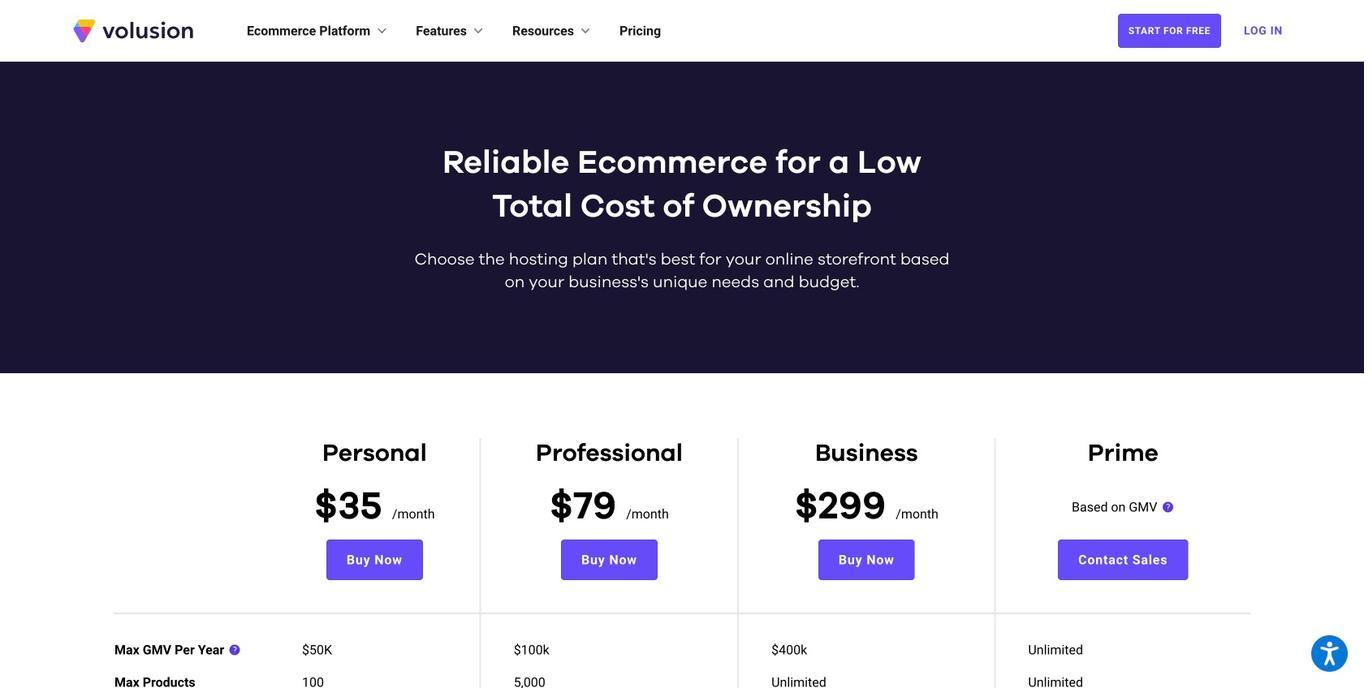Task type: vqa. For each thing, say whether or not it's contained in the screenshot.
nothing
no



Task type: locate. For each thing, give the bounding box(es) containing it.
open accessibe: accessibility options, statement and help image
[[1321, 642, 1339, 666]]



